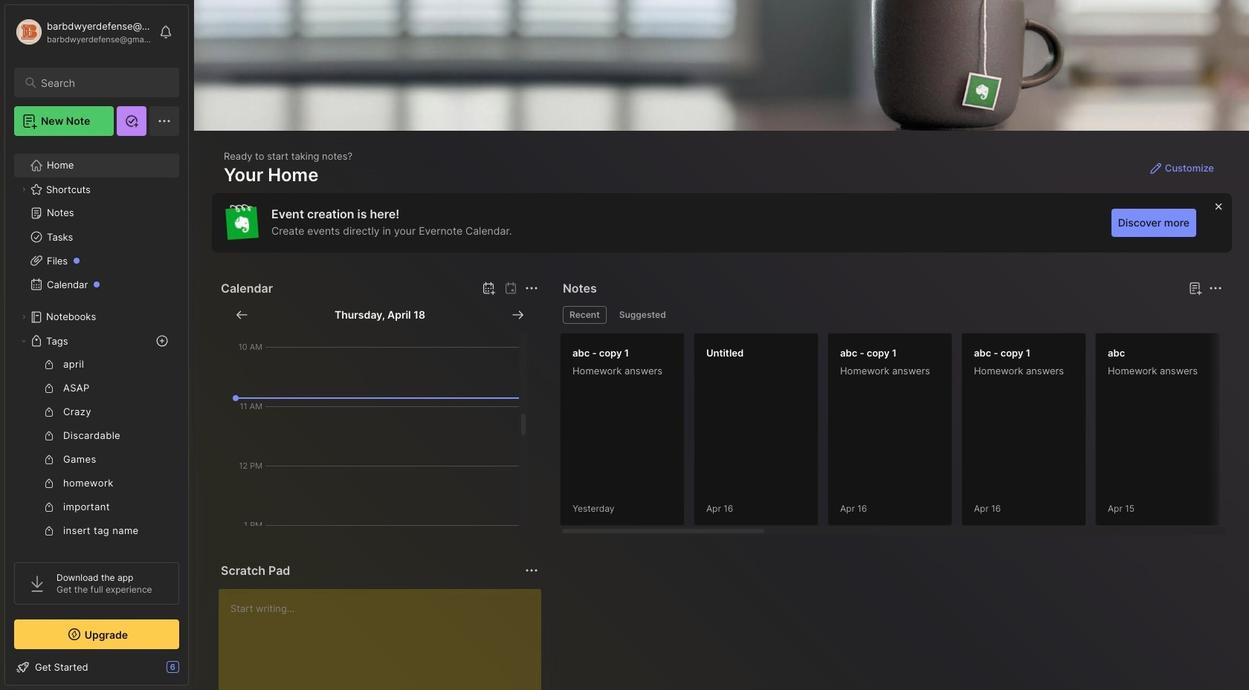 Task type: describe. For each thing, give the bounding box(es) containing it.
Choose date to view field
[[335, 308, 425, 323]]

tree inside main element
[[5, 145, 188, 691]]

expand tags image
[[19, 337, 28, 346]]

new evernote calendar event image
[[480, 280, 498, 298]]



Task type: vqa. For each thing, say whether or not it's contained in the screenshot.
Expand Note icon
no



Task type: locate. For each thing, give the bounding box(es) containing it.
1 tab from the left
[[563, 306, 607, 324]]

expand notebooks image
[[19, 313, 28, 322]]

main element
[[0, 0, 193, 691]]

click to collapse image
[[188, 663, 199, 681]]

0 vertical spatial more actions image
[[1207, 280, 1225, 298]]

group inside main element
[[14, 353, 179, 691]]

more actions image
[[523, 280, 541, 298]]

row group
[[560, 333, 1250, 536]]

tab
[[563, 306, 607, 324], [613, 306, 673, 324]]

More actions field
[[521, 278, 542, 299], [1206, 278, 1226, 299], [521, 561, 542, 582]]

none search field inside main element
[[41, 74, 166, 91]]

Account field
[[14, 17, 152, 47]]

2 tab from the left
[[613, 306, 673, 324]]

Start writing… text field
[[231, 590, 541, 691]]

0 horizontal spatial more actions image
[[523, 562, 541, 580]]

more actions image
[[1207, 280, 1225, 298], [523, 562, 541, 580]]

None search field
[[41, 74, 166, 91]]

tab list
[[563, 306, 1221, 324]]

1 horizontal spatial more actions image
[[1207, 280, 1225, 298]]

0 horizontal spatial tab
[[563, 306, 607, 324]]

1 vertical spatial more actions image
[[523, 562, 541, 580]]

Search text field
[[41, 76, 166, 90]]

tree
[[5, 145, 188, 691]]

1 horizontal spatial tab
[[613, 306, 673, 324]]

Help and Learning task checklist field
[[5, 656, 188, 680]]

group
[[14, 353, 179, 691]]



